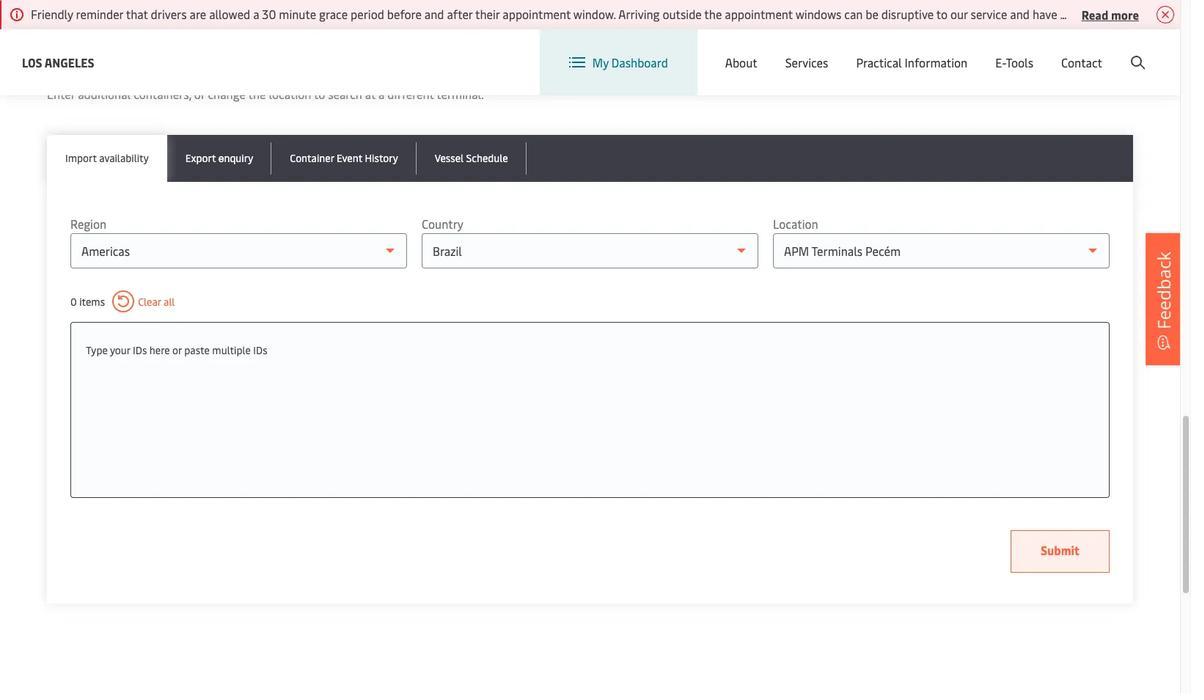 Task type: describe. For each thing, give the bounding box(es) containing it.
container event history
[[290, 151, 398, 165]]

1 appointment from the left
[[503, 6, 571, 22]]

contact button
[[1061, 29, 1103, 95]]

enter
[[47, 86, 75, 102]]

2 appointment from the left
[[725, 6, 793, 22]]

switch location button
[[744, 43, 850, 59]]

tools
[[1006, 54, 1034, 70]]

services
[[785, 54, 828, 70]]

/
[[1065, 43, 1070, 59]]

e-tools button
[[996, 29, 1034, 95]]

items
[[79, 295, 105, 308]]

import
[[65, 151, 97, 165]]

submit button
[[1011, 530, 1110, 573]]

container event history button
[[272, 135, 417, 182]]

1 vertical spatial or
[[172, 343, 182, 357]]

1 ids from the left
[[133, 343, 147, 357]]

2 and from the left
[[1010, 6, 1030, 22]]

paste
[[184, 343, 210, 357]]

feedback button
[[1146, 233, 1183, 365]]

service
[[971, 6, 1008, 22]]

region
[[70, 216, 106, 232]]

login / create account
[[1034, 43, 1152, 59]]

menu
[[934, 43, 964, 59]]

los
[[22, 54, 42, 70]]

search
[[328, 86, 362, 102]]

feedback
[[1152, 251, 1176, 329]]

global menu
[[897, 43, 964, 59]]

0
[[70, 295, 77, 308]]

the inside search again enter additional containers, or change the location to search at a different terminal.
[[248, 86, 266, 102]]

export
[[185, 151, 216, 165]]

switch location
[[767, 43, 850, 59]]

login
[[1034, 43, 1062, 59]]

again
[[113, 54, 162, 81]]

negative
[[1060, 6, 1105, 22]]

drive
[[1169, 6, 1191, 22]]

our
[[951, 6, 968, 22]]

practical information button
[[856, 29, 968, 95]]

schedule
[[466, 151, 508, 165]]

еnquiry
[[218, 151, 253, 165]]

at
[[365, 86, 376, 102]]

history
[[365, 151, 398, 165]]

read more button
[[1082, 5, 1139, 23]]

here
[[149, 343, 170, 357]]

clear all
[[138, 295, 175, 308]]

vessel schedule button
[[417, 135, 527, 182]]

account
[[1109, 43, 1152, 59]]

after
[[447, 6, 473, 22]]

allowed
[[209, 6, 250, 22]]

terminal.
[[437, 86, 484, 102]]

1 vertical spatial location
[[773, 216, 818, 232]]

read more
[[1082, 6, 1139, 22]]

outside
[[663, 6, 702, 22]]

submit
[[1041, 542, 1080, 558]]

login / create account link
[[1007, 29, 1152, 73]]

export еnquiry button
[[167, 135, 272, 182]]

type your ids here or paste multiple ids
[[86, 343, 267, 357]]

30
[[262, 6, 276, 22]]

or inside search again enter additional containers, or change the location to search at a different terminal.
[[194, 86, 205, 102]]

your
[[110, 343, 130, 357]]

to inside search again enter additional containers, or change the location to search at a different terminal.
[[314, 86, 325, 102]]

are
[[190, 6, 206, 22]]

information
[[905, 54, 968, 70]]

all
[[164, 295, 175, 308]]

search again enter additional containers, or change the location to search at a different terminal.
[[47, 54, 484, 102]]

0 vertical spatial to
[[937, 6, 948, 22]]

los angeles link
[[22, 53, 94, 72]]

containers,
[[134, 86, 191, 102]]

have
[[1033, 6, 1058, 22]]

practical
[[856, 54, 902, 70]]

minute
[[279, 6, 316, 22]]

impacts
[[1108, 6, 1150, 22]]

be
[[866, 6, 879, 22]]

event
[[337, 151, 362, 165]]

dashboard
[[612, 54, 668, 70]]

1 and from the left
[[425, 6, 444, 22]]

friendly
[[31, 6, 73, 22]]

clear
[[138, 295, 161, 308]]



Task type: vqa. For each thing, say whether or not it's contained in the screenshot.
left the drivers
no



Task type: locate. For each thing, give the bounding box(es) containing it.
a inside search again enter additional containers, or change the location to search at a different terminal.
[[379, 86, 385, 102]]

a left 30
[[253, 6, 259, 22]]

search
[[47, 54, 108, 81]]

tab list
[[47, 135, 1133, 182]]

and
[[425, 6, 444, 22], [1010, 6, 1030, 22]]

type
[[86, 343, 108, 357]]

1 horizontal spatial or
[[194, 86, 205, 102]]

windows
[[796, 6, 842, 22]]

to
[[937, 6, 948, 22], [314, 86, 325, 102]]

import availability
[[65, 151, 149, 165]]

0 horizontal spatial ids
[[133, 343, 147, 357]]

ids
[[133, 343, 147, 357], [253, 343, 267, 357]]

the right change
[[248, 86, 266, 102]]

disruptive
[[882, 6, 934, 22]]

period
[[351, 6, 384, 22]]

and left have
[[1010, 6, 1030, 22]]

different
[[388, 86, 434, 102]]

los angeles
[[22, 54, 94, 70]]

change
[[208, 86, 246, 102]]

practical information
[[856, 54, 968, 70]]

e-
[[996, 54, 1006, 70]]

location
[[269, 86, 311, 102]]

1 horizontal spatial a
[[379, 86, 385, 102]]

that
[[126, 6, 148, 22]]

clear all button
[[112, 290, 175, 313]]

export еnquiry
[[185, 151, 253, 165]]

my dashboard
[[593, 54, 668, 70]]

and left after
[[425, 6, 444, 22]]

0 items
[[70, 295, 105, 308]]

0 vertical spatial or
[[194, 86, 205, 102]]

1 horizontal spatial the
[[704, 6, 722, 22]]

0 horizontal spatial a
[[253, 6, 259, 22]]

my
[[593, 54, 609, 70]]

the right outside
[[704, 6, 722, 22]]

0 horizontal spatial or
[[172, 343, 182, 357]]

contact
[[1061, 54, 1103, 70]]

1 vertical spatial to
[[314, 86, 325, 102]]

tab list containing import availability
[[47, 135, 1133, 182]]

appointment right their
[[503, 6, 571, 22]]

or left change
[[194, 86, 205, 102]]

ids right your
[[133, 343, 147, 357]]

grace
[[319, 6, 348, 22]]

1 horizontal spatial to
[[937, 6, 948, 22]]

multiple
[[212, 343, 251, 357]]

0 horizontal spatial and
[[425, 6, 444, 22]]

container
[[290, 151, 334, 165]]

to left search
[[314, 86, 325, 102]]

or right 'here'
[[172, 343, 182, 357]]

availability
[[99, 151, 149, 165]]

vessel
[[435, 151, 464, 165]]

1 vertical spatial the
[[248, 86, 266, 102]]

before
[[387, 6, 422, 22]]

0 vertical spatial a
[[253, 6, 259, 22]]

drivers
[[151, 6, 187, 22]]

2 ids from the left
[[253, 343, 267, 357]]

appointment up switch
[[725, 6, 793, 22]]

global menu button
[[865, 29, 979, 73]]

e-tools
[[996, 54, 1034, 70]]

0 vertical spatial the
[[704, 6, 722, 22]]

location
[[805, 43, 850, 59], [773, 216, 818, 232]]

close alert image
[[1157, 6, 1174, 23]]

on
[[1153, 6, 1166, 22]]

0 vertical spatial location
[[805, 43, 850, 59]]

to left our at right top
[[937, 6, 948, 22]]

0 horizontal spatial to
[[314, 86, 325, 102]]

global
[[897, 43, 931, 59]]

0 horizontal spatial appointment
[[503, 6, 571, 22]]

window.
[[573, 6, 616, 22]]

country
[[422, 216, 464, 232]]

None text field
[[86, 337, 1094, 364]]

1 vertical spatial a
[[379, 86, 385, 102]]

a right at at the left top of the page
[[379, 86, 385, 102]]

switch
[[767, 43, 802, 59]]

appointment
[[503, 6, 571, 22], [725, 6, 793, 22]]

my dashboard button
[[569, 29, 668, 95]]

services button
[[785, 29, 828, 95]]

import availability button
[[47, 135, 167, 182]]

ids right multiple
[[253, 343, 267, 357]]

angeles
[[45, 54, 94, 70]]

read
[[1082, 6, 1109, 22]]

additional
[[78, 86, 131, 102]]

the
[[704, 6, 722, 22], [248, 86, 266, 102]]

arriving
[[619, 6, 660, 22]]

0 horizontal spatial the
[[248, 86, 266, 102]]

about
[[725, 54, 758, 70]]

1 horizontal spatial appointment
[[725, 6, 793, 22]]

reminder
[[76, 6, 123, 22]]

create
[[1073, 43, 1107, 59]]

about button
[[725, 29, 758, 95]]

can
[[845, 6, 863, 22]]

their
[[475, 6, 500, 22]]

1 horizontal spatial ids
[[253, 343, 267, 357]]

friendly reminder that drivers are allowed a 30 minute grace period before and after their appointment window. arriving outside the appointment windows can be disruptive to our service and have negative impacts on drive
[[31, 6, 1191, 22]]

more
[[1111, 6, 1139, 22]]

1 horizontal spatial and
[[1010, 6, 1030, 22]]



